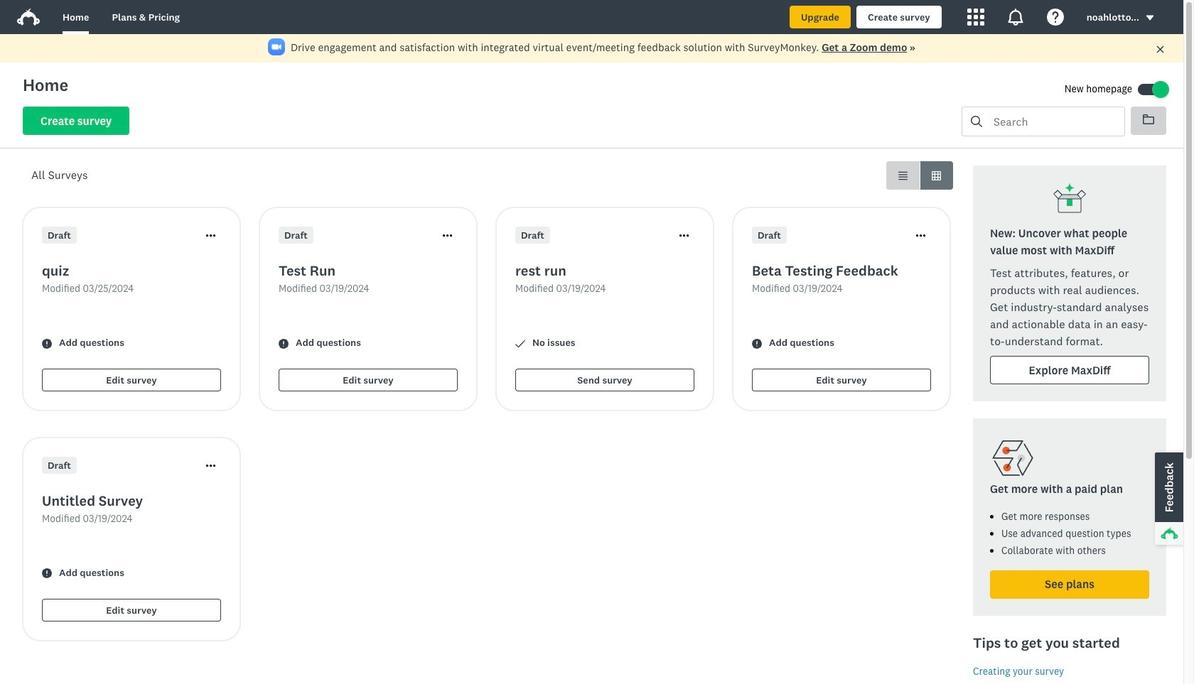 Task type: locate. For each thing, give the bounding box(es) containing it.
warning image
[[42, 339, 52, 349], [279, 339, 289, 349], [42, 569, 52, 579]]

folders image
[[1143, 114, 1155, 124]]

response based pricing icon image
[[991, 436, 1036, 481]]

dropdown arrow icon image
[[1146, 13, 1156, 23], [1147, 15, 1154, 20]]

group
[[887, 161, 954, 190]]

no issues image
[[516, 339, 526, 349]]

brand logo image
[[17, 6, 40, 28], [17, 9, 40, 26]]

x image
[[1156, 45, 1166, 54]]

1 brand logo image from the top
[[17, 6, 40, 28]]

2 brand logo image from the top
[[17, 9, 40, 26]]

folders image
[[1143, 114, 1155, 125]]

products icon image
[[968, 9, 985, 26], [968, 9, 985, 26]]

Search text field
[[983, 107, 1125, 136]]



Task type: vqa. For each thing, say whether or not it's contained in the screenshot.
Dropdown arrow image
no



Task type: describe. For each thing, give the bounding box(es) containing it.
search image
[[971, 116, 983, 127]]

help icon image
[[1047, 9, 1064, 26]]

warning image
[[752, 339, 762, 349]]

max diff icon image
[[1053, 183, 1087, 217]]

search image
[[971, 116, 983, 127]]

notification center icon image
[[1007, 9, 1025, 26]]



